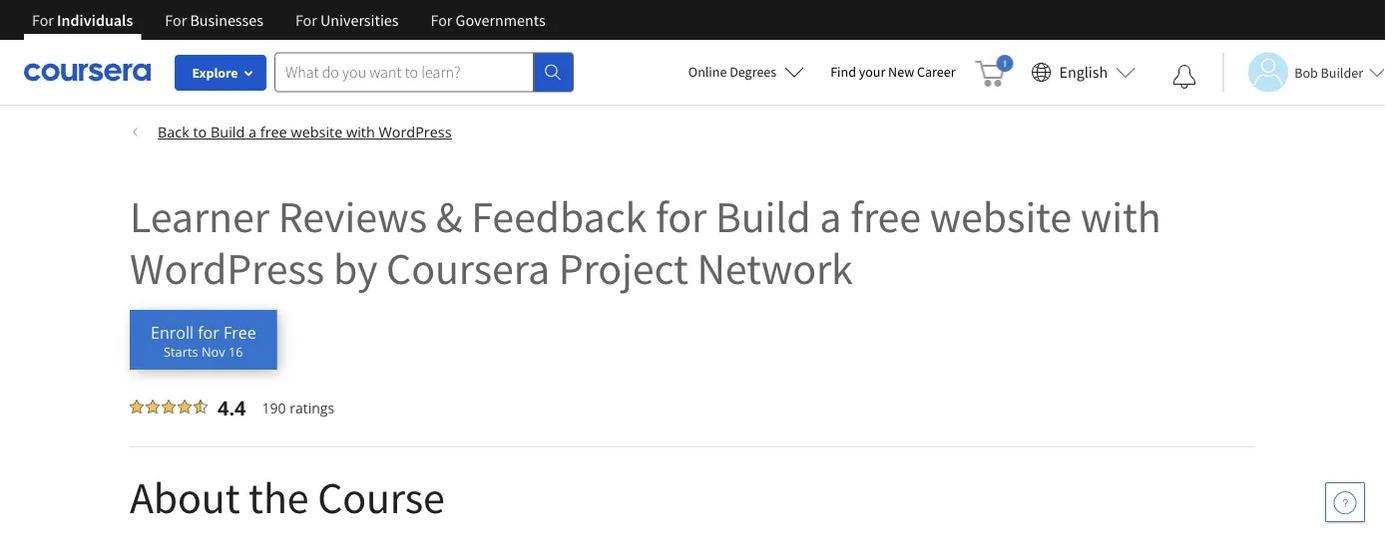 Task type: describe. For each thing, give the bounding box(es) containing it.
enroll for free starts nov 16
[[151, 322, 256, 361]]

to
[[193, 122, 207, 142]]

show notifications image
[[1173, 65, 1197, 89]]

shopping cart: 1 item image
[[976, 55, 1013, 87]]

free
[[223, 322, 256, 344]]

find your new career link
[[820, 60, 966, 85]]

for businesses
[[165, 10, 263, 30]]

enroll
[[151, 322, 194, 344]]

with inside back to build a free website with wordpress link
[[346, 122, 375, 142]]

your
[[859, 63, 885, 81]]

half faded star image
[[194, 400, 208, 414]]

reviews
[[278, 189, 427, 244]]

learner reviews & feedback for build a free website with wordpress by coursera project network
[[130, 189, 1161, 296]]

3 filled star image from the left
[[162, 400, 176, 414]]

universities
[[320, 10, 399, 30]]

help center image
[[1333, 491, 1357, 515]]

0 vertical spatial wordpress
[[379, 122, 452, 142]]

with inside learner reviews & feedback for build a free website with wordpress by coursera project network
[[1080, 189, 1161, 244]]

about the course
[[130, 470, 445, 525]]

for universities
[[295, 10, 399, 30]]

for for governments
[[431, 10, 452, 30]]

filled star image
[[178, 400, 192, 414]]

builder
[[1321, 63, 1363, 81]]

starts
[[164, 343, 198, 361]]

16
[[229, 343, 243, 361]]

banner navigation
[[16, 0, 561, 40]]

network
[[697, 241, 853, 296]]

0 vertical spatial free
[[260, 122, 287, 142]]

2 filled star image from the left
[[146, 400, 160, 414]]

about
[[130, 470, 240, 525]]

explore button
[[175, 55, 266, 91]]

coursera image
[[24, 56, 151, 88]]

190 ratings
[[262, 399, 334, 418]]

bob
[[1295, 63, 1318, 81]]

by
[[333, 241, 378, 296]]

0 vertical spatial website
[[291, 122, 343, 142]]

build inside learner reviews & feedback for build a free website with wordpress by coursera project network
[[715, 189, 811, 244]]

back to build a free website with wordpress
[[158, 122, 452, 142]]

for inside learner reviews & feedback for build a free website with wordpress by coursera project network
[[656, 189, 707, 244]]

online
[[688, 63, 727, 81]]

What do you want to learn? text field
[[274, 52, 534, 92]]

wordpress inside learner reviews & feedback for build a free website with wordpress by coursera project network
[[130, 241, 325, 296]]

for for businesses
[[165, 10, 187, 30]]

build inside back to build a free website with wordpress link
[[211, 122, 245, 142]]

coursera
[[386, 241, 550, 296]]

businesses
[[190, 10, 263, 30]]

the
[[249, 470, 309, 525]]

chevron left image
[[130, 126, 142, 138]]



Task type: vqa. For each thing, say whether or not it's contained in the screenshot.
the Business
no



Task type: locate. For each thing, give the bounding box(es) containing it.
0 horizontal spatial free
[[260, 122, 287, 142]]

1 horizontal spatial filled star image
[[146, 400, 160, 414]]

a inside back to build a free website with wordpress link
[[249, 122, 257, 142]]

website inside learner reviews & feedback for build a free website with wordpress by coursera project network
[[930, 189, 1072, 244]]

project
[[559, 241, 688, 296]]

0 horizontal spatial for
[[198, 322, 219, 344]]

1 vertical spatial free
[[850, 189, 921, 244]]

0 horizontal spatial a
[[249, 122, 257, 142]]

2 horizontal spatial filled star image
[[162, 400, 176, 414]]

english button
[[1023, 40, 1144, 105]]

for left the universities
[[295, 10, 317, 30]]

learner
[[130, 189, 269, 244]]

for governments
[[431, 10, 546, 30]]

feedback
[[471, 189, 647, 244]]

0 vertical spatial for
[[656, 189, 707, 244]]

0 horizontal spatial build
[[211, 122, 245, 142]]

for inside "enroll for free starts nov 16"
[[198, 322, 219, 344]]

free
[[260, 122, 287, 142], [850, 189, 921, 244]]

back
[[158, 122, 189, 142]]

for left 'businesses'
[[165, 10, 187, 30]]

nov
[[201, 343, 225, 361]]

1 horizontal spatial with
[[1080, 189, 1161, 244]]

governments
[[456, 10, 546, 30]]

english
[[1059, 62, 1108, 82]]

1 vertical spatial a
[[820, 189, 842, 244]]

individuals
[[57, 10, 133, 30]]

1 filled star image from the left
[[130, 400, 144, 414]]

for individuals
[[32, 10, 133, 30]]

0 vertical spatial with
[[346, 122, 375, 142]]

2 for from the left
[[165, 10, 187, 30]]

1 horizontal spatial website
[[930, 189, 1072, 244]]

&
[[436, 189, 463, 244]]

0 horizontal spatial website
[[291, 122, 343, 142]]

0 horizontal spatial filled star image
[[130, 400, 144, 414]]

1 vertical spatial build
[[715, 189, 811, 244]]

for for universities
[[295, 10, 317, 30]]

0 vertical spatial build
[[211, 122, 245, 142]]

0 horizontal spatial wordpress
[[130, 241, 325, 296]]

with
[[346, 122, 375, 142], [1080, 189, 1161, 244]]

build
[[211, 122, 245, 142], [715, 189, 811, 244]]

0 vertical spatial a
[[249, 122, 257, 142]]

3 for from the left
[[295, 10, 317, 30]]

0 horizontal spatial with
[[346, 122, 375, 142]]

online degrees
[[688, 63, 777, 81]]

4.4
[[218, 395, 246, 422]]

1 horizontal spatial wordpress
[[379, 122, 452, 142]]

ratings
[[290, 399, 334, 418]]

1 for from the left
[[32, 10, 54, 30]]

for down back to build a free website with wordpress link
[[656, 189, 707, 244]]

1 horizontal spatial a
[[820, 189, 842, 244]]

None search field
[[274, 52, 574, 92]]

for
[[656, 189, 707, 244], [198, 322, 219, 344]]

course
[[318, 470, 445, 525]]

back to build a free website with wordpress link
[[130, 106, 1255, 143]]

find your new career
[[830, 63, 956, 81]]

4 for from the left
[[431, 10, 452, 30]]

1 vertical spatial for
[[198, 322, 219, 344]]

wordpress up the free
[[130, 241, 325, 296]]

bob builder button
[[1223, 52, 1385, 92]]

1 horizontal spatial for
[[656, 189, 707, 244]]

for for individuals
[[32, 10, 54, 30]]

a inside learner reviews & feedback for build a free website with wordpress by coursera project network
[[820, 189, 842, 244]]

1 vertical spatial wordpress
[[130, 241, 325, 296]]

bob builder
[[1295, 63, 1363, 81]]

degrees
[[730, 63, 777, 81]]

online degrees button
[[672, 50, 820, 94]]

find
[[830, 63, 856, 81]]

for left individuals
[[32, 10, 54, 30]]

wordpress down 'what do you want to learn?' text field at the left
[[379, 122, 452, 142]]

for left the free
[[198, 322, 219, 344]]

website
[[291, 122, 343, 142], [930, 189, 1072, 244]]

filled star image
[[130, 400, 144, 414], [146, 400, 160, 414], [162, 400, 176, 414]]

free inside learner reviews & feedback for build a free website with wordpress by coursera project network
[[850, 189, 921, 244]]

a
[[249, 122, 257, 142], [820, 189, 842, 244]]

1 horizontal spatial free
[[850, 189, 921, 244]]

1 horizontal spatial build
[[715, 189, 811, 244]]

career
[[917, 63, 956, 81]]

for
[[32, 10, 54, 30], [165, 10, 187, 30], [295, 10, 317, 30], [431, 10, 452, 30]]

190
[[262, 399, 286, 418]]

1 vertical spatial with
[[1080, 189, 1161, 244]]

for left governments on the left of page
[[431, 10, 452, 30]]

wordpress
[[379, 122, 452, 142], [130, 241, 325, 296]]

new
[[888, 63, 914, 81]]

explore
[[192, 64, 238, 82]]

1 vertical spatial website
[[930, 189, 1072, 244]]



